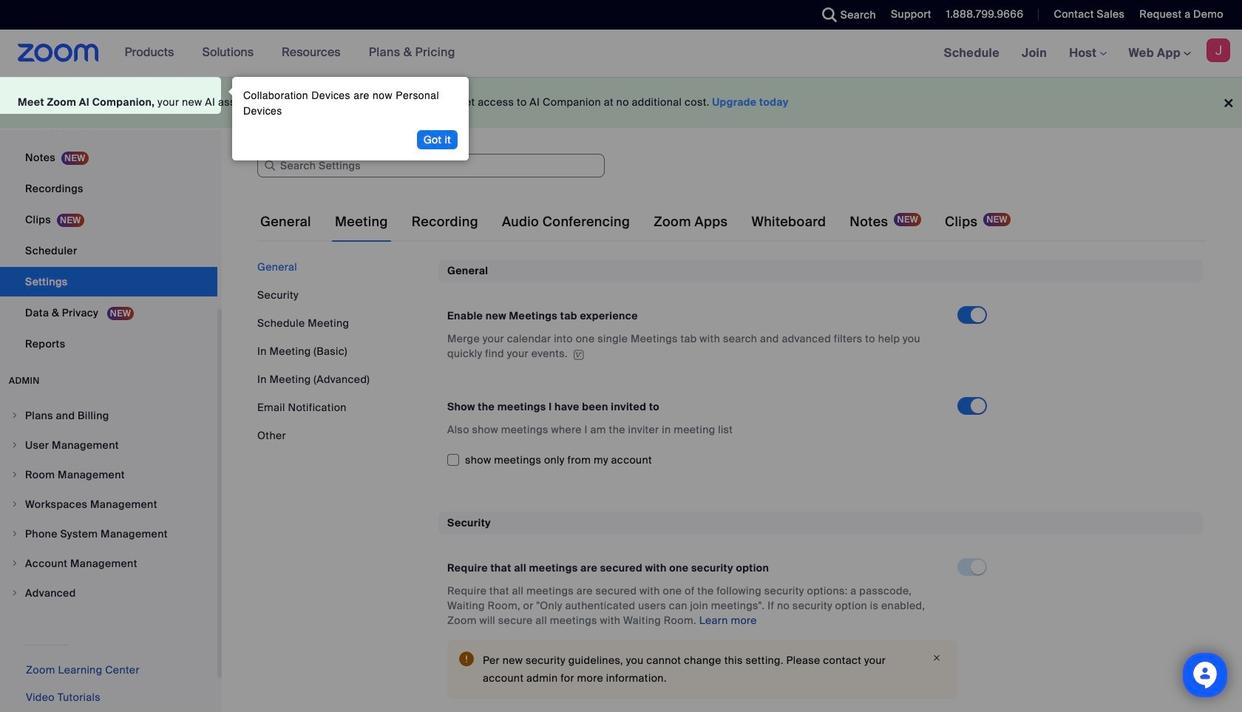 Task type: vqa. For each thing, say whether or not it's contained in the screenshot.
Banner
yes



Task type: describe. For each thing, give the bounding box(es) containing it.
product information navigation
[[114, 30, 467, 77]]

chat with bot image
[[1192, 662, 1219, 692]]



Task type: locate. For each thing, give the bounding box(es) containing it.
dialog
[[225, 77, 469, 161]]

meetings navigation
[[933, 30, 1243, 78]]

banner
[[0, 30, 1243, 78]]

footer
[[0, 77, 1243, 128]]



